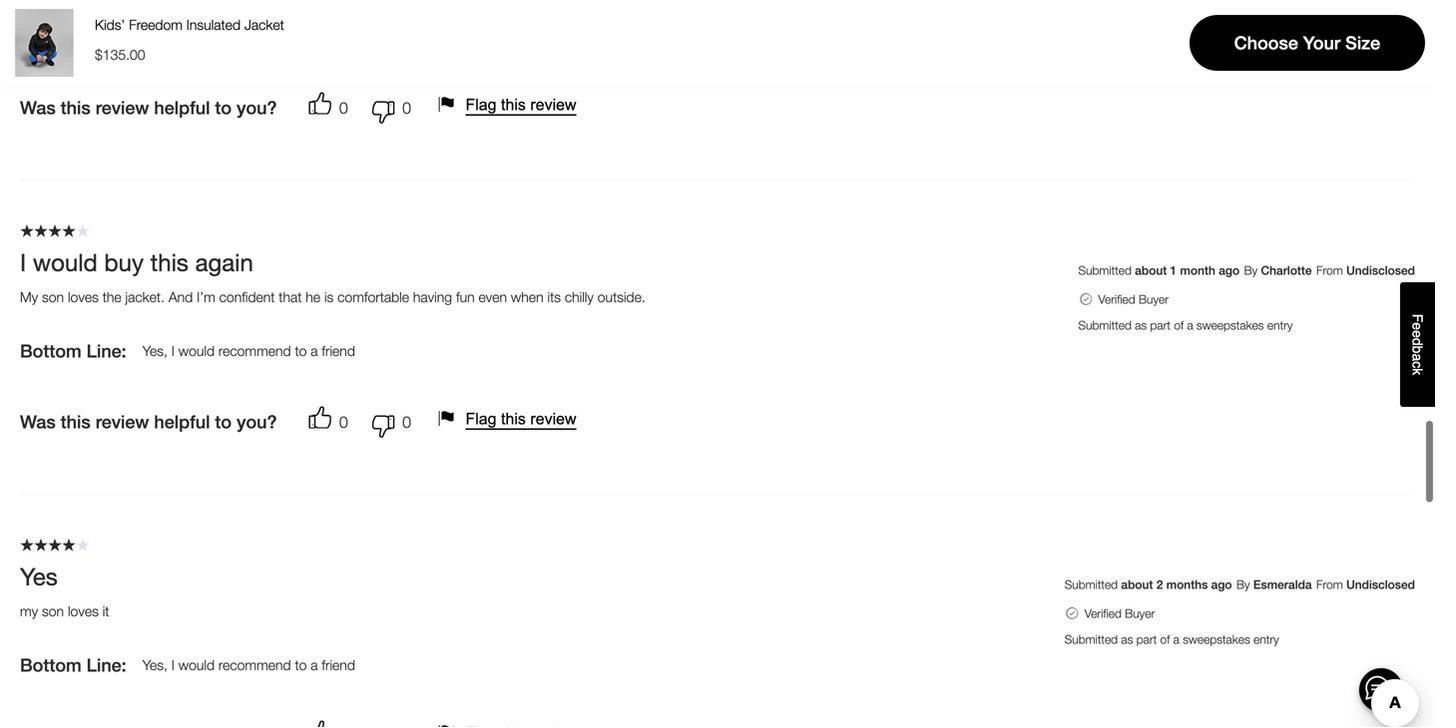 Task type: locate. For each thing, give the bounding box(es) containing it.
yes, for yes
[[142, 657, 168, 674]]

2 e from the top
[[1410, 331, 1426, 338]]

a up choose
[[1235, 4, 1242, 18]]

1 vertical spatial recommend
[[219, 343, 291, 359]]

2 vertical spatial of
[[1160, 633, 1170, 647]]

choose
[[1235, 32, 1299, 53]]

1 horizontal spatial as
[[1135, 318, 1147, 332]]

friend right jacket at left
[[322, 28, 355, 45]]

by left esmeralda
[[1237, 578, 1250, 592]]

flag this review for 1st flag this review button from the bottom of the page
[[466, 410, 577, 428]]

charlotte
[[1261, 264, 1312, 278]]

2 vertical spatial bottom line:
[[20, 655, 126, 676]]

1 vertical spatial undisclosed
[[1347, 578, 1415, 592]]

ago right months
[[1211, 578, 1232, 592]]

0 vertical spatial ago
[[1219, 264, 1240, 278]]

bottom for yes
[[20, 655, 82, 676]]

1 vertical spatial you?
[[237, 412, 277, 433]]

3 bottom line: from the top
[[20, 655, 126, 676]]

kids' freedom insulated jacket
[[95, 16, 284, 33]]

loves for yes
[[68, 603, 99, 620]]

2 bottom line: from the top
[[20, 341, 126, 362]]

verified for i would buy this again
[[1099, 292, 1136, 306]]

bottom left kids'
[[20, 26, 82, 47]]

f e e d b a c k
[[1410, 314, 1426, 376]]

about left "1"
[[1135, 264, 1167, 278]]

review
[[530, 96, 577, 114], [96, 97, 149, 118], [530, 410, 577, 428], [96, 412, 149, 433]]

sweepstakes for i would buy this again
[[1197, 318, 1264, 332]]

0 vertical spatial line:
[[87, 26, 126, 47]]

was this review helpful to you?
[[20, 97, 277, 118], [20, 412, 277, 433]]

friend up 0 helpful votes, give this review a helpful vote "icon"
[[322, 657, 355, 674]]

submitted about 2 months ago by esmeralda from undisclosed
[[1065, 578, 1415, 592]]

by
[[1244, 264, 1258, 278], [1237, 578, 1250, 592]]

0 horizontal spatial of
[[1160, 633, 1170, 647]]

bottom line:
[[20, 26, 126, 47], [20, 341, 126, 362], [20, 655, 126, 676]]

fun
[[456, 289, 475, 305]]

0 vertical spatial undisclosed
[[1347, 264, 1415, 278]]

line:
[[87, 26, 126, 47], [87, 341, 126, 362], [87, 655, 126, 676]]

helpful
[[154, 97, 210, 118], [154, 412, 210, 433]]

submitted as part of a sweepstakes entry down 2
[[1065, 633, 1279, 647]]

flag
[[466, 96, 497, 114], [466, 410, 497, 428]]

undisclosed for yes
[[1347, 578, 1415, 592]]

sweepstakes down submitted about 2 months ago by esmeralda from undisclosed
[[1183, 633, 1251, 647]]

line: for yes
[[87, 655, 126, 676]]

3 yes, i would recommend to a friend from the top
[[142, 657, 355, 674]]

was
[[20, 97, 56, 118], [20, 412, 56, 433]]

0 vertical spatial was
[[20, 97, 56, 118]]

submitted about 1 month ago by charlotte from undisclosed
[[1079, 264, 1415, 278]]

loves
[[68, 289, 99, 305], [68, 603, 99, 620]]

0 vertical spatial was this review helpful to you?
[[20, 97, 277, 118]]

3 line: from the top
[[87, 655, 126, 676]]

2 line: from the top
[[87, 341, 126, 362]]

2
[[1157, 578, 1163, 592]]

sweepstakes up choose
[[1245, 4, 1312, 18]]

it
[[103, 603, 109, 620]]

1 was from the top
[[20, 97, 56, 118]]

0 vertical spatial flag this review
[[466, 96, 577, 114]]

to
[[295, 28, 307, 45], [215, 97, 232, 118], [295, 343, 307, 359], [215, 412, 232, 433], [295, 657, 307, 674]]

2 yes, i would recommend to a friend from the top
[[142, 343, 355, 359]]

a up 0 helpful votes, give this review a helpful vote "icon"
[[311, 657, 318, 674]]

0 button
[[309, 88, 356, 128], [356, 88, 419, 128], [309, 402, 356, 442], [356, 402, 419, 442]]

sweepstakes down submitted about 1 month ago by charlotte from undisclosed
[[1197, 318, 1264, 332]]

son for i would buy this again
[[42, 289, 64, 305]]

0 vertical spatial yes,
[[142, 28, 168, 45]]

2 vertical spatial recommend
[[219, 657, 291, 674]]

1 from from the top
[[1317, 264, 1343, 278]]

1 vertical spatial buyer
[[1125, 607, 1155, 621]]

1 line: from the top
[[87, 26, 126, 47]]

from right charlotte
[[1317, 264, 1343, 278]]

1 was this review helpful to you? from the top
[[20, 97, 277, 118]]

submitted as part of a sweepstakes entry for i would buy this again
[[1079, 318, 1293, 332]]

buyer
[[1139, 292, 1169, 306], [1125, 607, 1155, 621]]

choose your size
[[1235, 32, 1381, 53]]

0 vertical spatial son
[[42, 289, 64, 305]]

i
[[171, 28, 175, 45], [20, 248, 26, 277], [171, 343, 175, 359], [171, 657, 175, 674]]

line: left the freedom
[[87, 26, 126, 47]]

1 vertical spatial part
[[1150, 318, 1171, 332]]

1 flag this review from the top
[[466, 96, 577, 114]]

bottom line: for i would buy this again
[[20, 341, 126, 362]]

from for yes
[[1317, 578, 1343, 592]]

entry for yes
[[1254, 633, 1279, 647]]

bottom line: down 'the'
[[20, 341, 126, 362]]

2 flag from the top
[[466, 410, 497, 428]]

recommend
[[219, 28, 291, 45], [219, 343, 291, 359], [219, 657, 291, 674]]

0 vertical spatial flag
[[466, 96, 497, 114]]

0 vertical spatial yes, i would recommend to a friend
[[142, 28, 355, 45]]

2 vertical spatial sweepstakes
[[1183, 633, 1251, 647]]

and
[[169, 289, 193, 305]]

1 helpful from the top
[[154, 97, 210, 118]]

1 vertical spatial ago
[[1211, 578, 1232, 592]]

bottom line: down 'my son loves it'
[[20, 655, 126, 676]]

2 vertical spatial entry
[[1254, 633, 1279, 647]]

you?
[[237, 97, 277, 118], [237, 412, 277, 433]]

months
[[1167, 578, 1208, 592]]

1 vertical spatial bottom
[[20, 341, 82, 362]]

even
[[479, 289, 507, 305]]

bottom line: left the freedom
[[20, 26, 126, 47]]

k
[[1410, 369, 1426, 376]]

0 vertical spatial flag this review button
[[435, 93, 585, 117]]

1 vertical spatial by
[[1237, 578, 1250, 592]]

friend for yes
[[322, 657, 355, 674]]

your
[[1304, 32, 1341, 53]]

flag this review button
[[435, 93, 585, 117], [435, 407, 585, 431]]

2 vertical spatial submitted as part of a sweepstakes entry
[[1065, 633, 1279, 647]]

bottom for i would buy this again
[[20, 341, 82, 362]]

of for yes
[[1160, 633, 1170, 647]]

2 vertical spatial yes,
[[142, 657, 168, 674]]

2 flag this review from the top
[[466, 410, 577, 428]]

1 vertical spatial son
[[42, 603, 64, 620]]

1 vertical spatial sweepstakes
[[1197, 318, 1264, 332]]

a
[[1235, 4, 1242, 18], [311, 28, 318, 45], [1187, 318, 1194, 332], [311, 343, 318, 359], [1410, 354, 1426, 362], [1174, 633, 1180, 647], [311, 657, 318, 674]]

2 you? from the top
[[237, 412, 277, 433]]

0
[[339, 98, 348, 117], [402, 98, 411, 117], [339, 413, 348, 432], [402, 413, 411, 432]]

1 vertical spatial flag this review button
[[435, 407, 585, 431]]

friend down my son loves the jacket. and i'm confident that he is comfortable having fun even when its chilly outside.
[[322, 343, 355, 359]]

1 vertical spatial entry
[[1268, 318, 1293, 332]]

2 vertical spatial line:
[[87, 655, 126, 676]]

about
[[1135, 264, 1167, 278], [1121, 578, 1153, 592]]

2 vertical spatial bottom
[[20, 655, 82, 676]]

son
[[42, 289, 64, 305], [42, 603, 64, 620]]

verified buyer for yes
[[1085, 607, 1155, 621]]

2 helpful from the top
[[154, 412, 210, 433]]

1 vertical spatial friend
[[322, 343, 355, 359]]

1 vertical spatial verified
[[1085, 607, 1122, 621]]

jacket
[[244, 16, 284, 33]]

0 vertical spatial verified buyer
[[1099, 292, 1169, 306]]

a up k
[[1410, 354, 1426, 362]]

0 vertical spatial buyer
[[1139, 292, 1169, 306]]

kids'
[[95, 16, 125, 33]]

2 recommend from the top
[[219, 343, 291, 359]]

e up d
[[1410, 323, 1426, 331]]

1 vertical spatial about
[[1121, 578, 1153, 592]]

bottom down my
[[20, 341, 82, 362]]

1 vertical spatial bottom line:
[[20, 341, 126, 362]]

undisclosed right esmeralda
[[1347, 578, 1415, 592]]

when
[[511, 289, 544, 305]]

3 recommend from the top
[[219, 657, 291, 674]]

1 vertical spatial yes, i would recommend to a friend
[[142, 343, 355, 359]]

freedom
[[129, 16, 183, 33]]

0 vertical spatial verified
[[1099, 292, 1136, 306]]

my
[[20, 289, 38, 305]]

1 bottom from the top
[[20, 26, 82, 47]]

friend
[[322, 28, 355, 45], [322, 343, 355, 359], [322, 657, 355, 674]]

1 vertical spatial of
[[1174, 318, 1184, 332]]

2 vertical spatial part
[[1137, 633, 1157, 647]]

ago right month
[[1219, 264, 1240, 278]]

0 vertical spatial about
[[1135, 264, 1167, 278]]

1 vertical spatial yes,
[[142, 343, 168, 359]]

line: down it
[[87, 655, 126, 676]]

bottom down 'my son loves it'
[[20, 655, 82, 676]]

as for i would buy this again
[[1135, 318, 1147, 332]]

0 vertical spatial friend
[[322, 28, 355, 45]]

would
[[178, 28, 215, 45], [33, 248, 98, 277], [178, 343, 215, 359], [178, 657, 215, 674]]

0 vertical spatial helpful
[[154, 97, 210, 118]]

undisclosed up "f"
[[1347, 264, 1415, 278]]

by left charlotte
[[1244, 264, 1258, 278]]

1 vertical spatial was this review helpful to you?
[[20, 412, 277, 433]]

e
[[1410, 323, 1426, 331], [1410, 331, 1426, 338]]

entry down esmeralda
[[1254, 633, 1279, 647]]

yes, i would recommend to a friend for yes
[[142, 657, 355, 674]]

a down months
[[1174, 633, 1180, 647]]

2 was from the top
[[20, 412, 56, 433]]

yes,
[[142, 28, 168, 45], [142, 343, 168, 359], [142, 657, 168, 674]]

1 horizontal spatial of
[[1174, 318, 1184, 332]]

verified
[[1099, 292, 1136, 306], [1085, 607, 1122, 621]]

1 vertical spatial flag this review
[[466, 410, 577, 428]]

yes, for i would buy this again
[[142, 343, 168, 359]]

1 you? from the top
[[237, 97, 277, 118]]

entry
[[1316, 4, 1341, 18], [1268, 318, 1293, 332], [1254, 633, 1279, 647]]

as
[[1183, 4, 1195, 18], [1135, 318, 1147, 332], [1121, 633, 1133, 647]]

this
[[501, 96, 526, 114], [61, 97, 91, 118], [150, 248, 189, 277], [501, 410, 526, 428], [61, 412, 91, 433]]

1 vertical spatial loves
[[68, 603, 99, 620]]

sweepstakes
[[1245, 4, 1312, 18], [1197, 318, 1264, 332], [1183, 633, 1251, 647]]

1 vertical spatial from
[[1317, 578, 1343, 592]]

2 vertical spatial yes, i would recommend to a friend
[[142, 657, 355, 674]]

ago
[[1219, 264, 1240, 278], [1211, 578, 1232, 592]]

submitted
[[1127, 4, 1180, 18], [1079, 264, 1132, 278], [1079, 318, 1132, 332], [1065, 578, 1118, 592], [1065, 633, 1118, 647]]

from right esmeralda
[[1317, 578, 1343, 592]]

3 bottom from the top
[[20, 655, 82, 676]]

2 vertical spatial as
[[1121, 633, 1133, 647]]

helpful for first flag this review button from the top
[[154, 97, 210, 118]]

that
[[279, 289, 302, 305]]

submitted as part of a sweepstakes entry up choose
[[1127, 4, 1341, 18]]

1 son from the top
[[42, 289, 64, 305]]

0 vertical spatial loves
[[68, 289, 99, 305]]

1 vertical spatial line:
[[87, 341, 126, 362]]

1 vertical spatial helpful
[[154, 412, 210, 433]]

line: for i would buy this again
[[87, 341, 126, 362]]

about left 2
[[1121, 578, 1153, 592]]

entry for i would buy this again
[[1268, 318, 1293, 332]]

loves left 'the'
[[68, 289, 99, 305]]

submitted as part of a sweepstakes entry down "1"
[[1079, 318, 1293, 332]]

2 friend from the top
[[322, 343, 355, 359]]

by for yes
[[1237, 578, 1250, 592]]

choose your size button
[[1190, 15, 1425, 71]]

recommend for i would buy this again
[[219, 343, 291, 359]]

0 horizontal spatial as
[[1121, 633, 1133, 647]]

f
[[1410, 314, 1426, 323]]

confident
[[219, 289, 275, 305]]

submitted as part of a sweepstakes entry
[[1127, 4, 1341, 18], [1079, 318, 1293, 332], [1065, 633, 1279, 647]]

verified buyer
[[1099, 292, 1169, 306], [1085, 607, 1155, 621]]

part
[[1199, 4, 1219, 18], [1150, 318, 1171, 332], [1137, 633, 1157, 647]]

1 undisclosed from the top
[[1347, 264, 1415, 278]]

loves left it
[[68, 603, 99, 620]]

2 son from the top
[[42, 603, 64, 620]]

about for i would buy this again
[[1135, 264, 1167, 278]]

you? for first flag this review button from the top
[[237, 97, 277, 118]]

of for i would buy this again
[[1174, 318, 1184, 332]]

its
[[548, 289, 561, 305]]

1 flag from the top
[[466, 96, 497, 114]]

0 vertical spatial bottom line:
[[20, 26, 126, 47]]

e up b
[[1410, 331, 1426, 338]]

a right jacket at left
[[311, 28, 318, 45]]

recommend for yes
[[219, 657, 291, 674]]

0 vertical spatial from
[[1317, 264, 1343, 278]]

2 vertical spatial friend
[[322, 657, 355, 674]]

sweepstakes for yes
[[1183, 633, 1251, 647]]

entry up your
[[1316, 4, 1341, 18]]

of
[[1222, 4, 1232, 18], [1174, 318, 1184, 332], [1160, 633, 1170, 647]]

buyer for yes
[[1125, 607, 1155, 621]]

flag this review
[[466, 96, 577, 114], [466, 410, 577, 428]]

2 horizontal spatial as
[[1183, 4, 1195, 18]]

3 friend from the top
[[322, 657, 355, 674]]

yes
[[20, 563, 58, 591]]

0 vertical spatial part
[[1199, 4, 1219, 18]]

2 bottom from the top
[[20, 341, 82, 362]]

b
[[1410, 346, 1426, 354]]

2 yes, from the top
[[142, 343, 168, 359]]

entry down charlotte
[[1268, 318, 1293, 332]]

1 vertical spatial verified buyer
[[1085, 607, 1155, 621]]

0 vertical spatial bottom
[[20, 26, 82, 47]]

3 yes, from the top
[[142, 657, 168, 674]]

bottom
[[20, 26, 82, 47], [20, 341, 82, 362], [20, 655, 82, 676]]

line: down 'the'
[[87, 341, 126, 362]]

0 vertical spatial by
[[1244, 264, 1258, 278]]

yes, i would recommend to a friend
[[142, 28, 355, 45], [142, 343, 355, 359], [142, 657, 355, 674]]

bottom line: for yes
[[20, 655, 126, 676]]

2 undisclosed from the top
[[1347, 578, 1415, 592]]

undisclosed
[[1347, 264, 1415, 278], [1347, 578, 1415, 592]]

1 vertical spatial as
[[1135, 318, 1147, 332]]

1 loves from the top
[[68, 289, 99, 305]]

0 vertical spatial you?
[[237, 97, 277, 118]]

from
[[1317, 264, 1343, 278], [1317, 578, 1343, 592]]

1 vertical spatial flag
[[466, 410, 497, 428]]

2 loves from the top
[[68, 603, 99, 620]]

0 vertical spatial recommend
[[219, 28, 291, 45]]

1 vertical spatial submitted as part of a sweepstakes entry
[[1079, 318, 1293, 332]]

2 was this review helpful to you? from the top
[[20, 412, 277, 433]]

2 horizontal spatial of
[[1222, 4, 1232, 18]]

1 vertical spatial was
[[20, 412, 56, 433]]

2 from from the top
[[1317, 578, 1343, 592]]



Task type: describe. For each thing, give the bounding box(es) containing it.
helpful for 1st flag this review button from the bottom of the page
[[154, 412, 210, 433]]

1 yes, from the top
[[142, 28, 168, 45]]

a down month
[[1187, 318, 1194, 332]]

about for yes
[[1121, 578, 1153, 592]]

i'm
[[197, 289, 215, 305]]

part for yes
[[1137, 633, 1157, 647]]

my
[[20, 603, 38, 620]]

ago for i would buy this again
[[1219, 264, 1240, 278]]

my son loves the jacket. and i'm confident that he is comfortable having fun even when its chilly outside.
[[20, 289, 646, 305]]

f e e d b a c k button
[[1401, 283, 1435, 407]]

0 vertical spatial sweepstakes
[[1245, 4, 1312, 18]]

you? for 1st flag this review button from the bottom of the page
[[237, 412, 277, 433]]

undisclosed for i would buy this again
[[1347, 264, 1415, 278]]

chilly
[[565, 289, 594, 305]]

by for i would buy this again
[[1244, 264, 1258, 278]]

friend for i would buy this again
[[322, 343, 355, 359]]

part for i would buy this again
[[1150, 318, 1171, 332]]

d
[[1410, 338, 1426, 346]]

son for yes
[[42, 603, 64, 620]]

c
[[1410, 362, 1426, 369]]

$135.00
[[95, 46, 145, 63]]

submitted as part of a sweepstakes entry for yes
[[1065, 633, 1279, 647]]

buy
[[104, 248, 144, 277]]

month
[[1180, 264, 1216, 278]]

https://images.thenorthface.com/is/image/thenorthface/nf0a82yj_jk3_hero?$color swatch$ image
[[10, 9, 78, 77]]

ago for yes
[[1211, 578, 1232, 592]]

2 flag this review button from the top
[[435, 407, 585, 431]]

from for i would buy this again
[[1317, 264, 1343, 278]]

1 flag this review button from the top
[[435, 93, 585, 117]]

size
[[1346, 32, 1381, 53]]

verified for yes
[[1085, 607, 1122, 621]]

insulated
[[186, 16, 241, 33]]

outside.
[[598, 289, 646, 305]]

esmeralda
[[1254, 578, 1312, 592]]

1
[[1170, 264, 1177, 278]]

is
[[324, 289, 334, 305]]

1 recommend from the top
[[219, 28, 291, 45]]

0 helpful votes, give this review a helpful vote image
[[309, 721, 331, 728]]

flag for first flag this review button from the top
[[466, 96, 497, 114]]

0 vertical spatial entry
[[1316, 4, 1341, 18]]

again
[[195, 248, 253, 277]]

0 vertical spatial of
[[1222, 4, 1232, 18]]

flag for 1st flag this review button from the bottom of the page
[[466, 410, 497, 428]]

having
[[413, 289, 452, 305]]

the
[[103, 289, 121, 305]]

1 bottom line: from the top
[[20, 26, 126, 47]]

as for yes
[[1121, 633, 1133, 647]]

comfortable
[[338, 289, 409, 305]]

buyer for i would buy this again
[[1139, 292, 1169, 306]]

verified buyer for i would buy this again
[[1099, 292, 1169, 306]]

0 vertical spatial as
[[1183, 4, 1195, 18]]

1 e from the top
[[1410, 323, 1426, 331]]

loves for i would buy this again
[[68, 289, 99, 305]]

i would buy this again
[[20, 248, 253, 277]]

flag this review for first flag this review button from the top
[[466, 96, 577, 114]]

1 yes, i would recommend to a friend from the top
[[142, 28, 355, 45]]

yes, i would recommend to a friend for i would buy this again
[[142, 343, 355, 359]]

a inside button
[[1410, 354, 1426, 362]]

my son loves it
[[20, 603, 109, 620]]

he
[[306, 289, 320, 305]]

jacket.
[[125, 289, 165, 305]]

0 vertical spatial submitted as part of a sweepstakes entry
[[1127, 4, 1341, 18]]

a down he in the top left of the page
[[311, 343, 318, 359]]

1 friend from the top
[[322, 28, 355, 45]]



Task type: vqa. For each thing, say whether or not it's contained in the screenshot.
Bottom Line: corresponding to I would buy this again
yes



